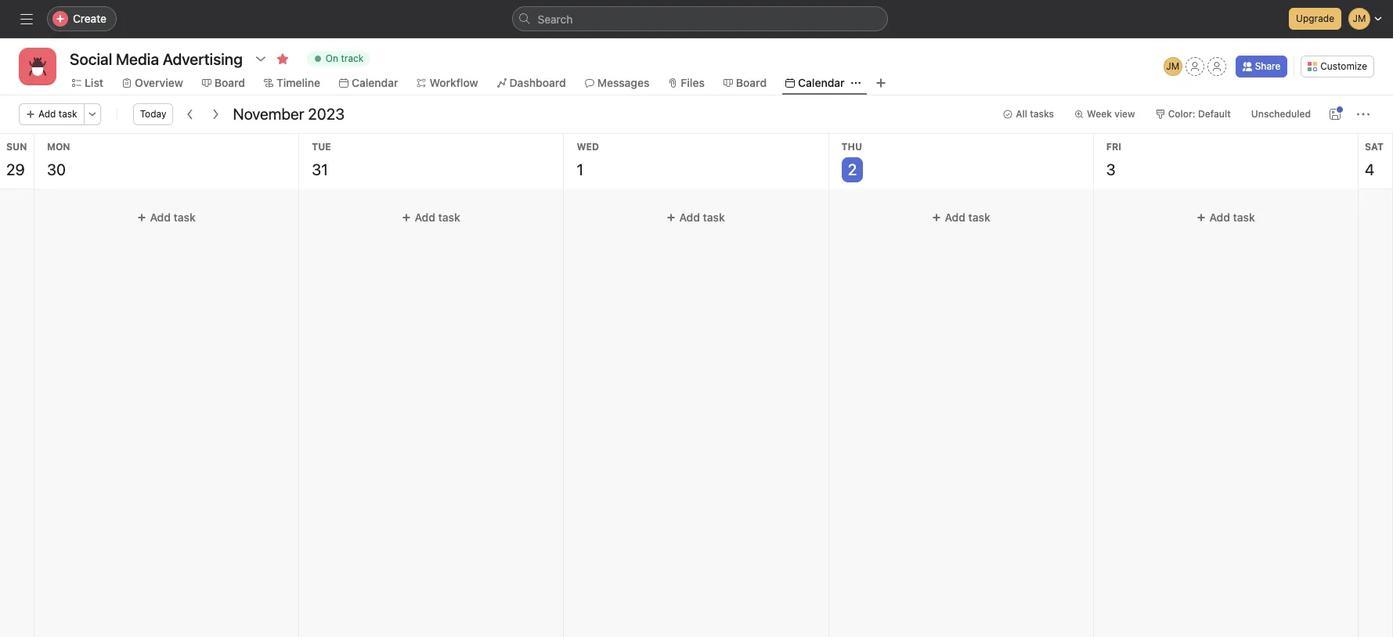 Task type: locate. For each thing, give the bounding box(es) containing it.
list
[[85, 76, 103, 89]]

all tasks
[[1016, 108, 1055, 120]]

list link
[[72, 74, 103, 92]]

fri
[[1107, 141, 1122, 153]]

1 horizontal spatial calendar link
[[786, 74, 845, 92]]

0 horizontal spatial calendar link
[[339, 74, 398, 92]]

task
[[59, 108, 77, 120], [174, 211, 196, 224], [439, 211, 461, 224], [704, 211, 726, 224], [969, 211, 991, 224], [1233, 211, 1256, 224]]

unscheduled
[[1252, 108, 1312, 120]]

calendar left tab actions image
[[798, 76, 845, 89]]

calendar down track on the top
[[352, 76, 398, 89]]

board link right files
[[724, 74, 767, 92]]

upgrade button
[[1290, 8, 1342, 30]]

on track button
[[300, 48, 377, 70]]

calendar
[[352, 76, 398, 89], [798, 76, 845, 89]]

board link
[[202, 74, 245, 92], [724, 74, 767, 92]]

thu
[[842, 141, 863, 153]]

calendar link
[[339, 74, 398, 92], [786, 74, 845, 92]]

0 horizontal spatial calendar
[[352, 76, 398, 89]]

0 horizontal spatial board link
[[202, 74, 245, 92]]

1 horizontal spatial calendar
[[798, 76, 845, 89]]

workflow link
[[417, 74, 478, 92]]

thu 2
[[842, 141, 863, 179]]

more actions image
[[1358, 108, 1370, 121], [87, 110, 97, 119]]

calendar link down track on the top
[[339, 74, 398, 92]]

add
[[38, 108, 56, 120], [150, 211, 171, 224], [415, 211, 436, 224], [680, 211, 701, 224], [945, 211, 966, 224], [1210, 211, 1231, 224]]

sat
[[1366, 141, 1384, 153]]

customize
[[1321, 60, 1368, 72]]

tue
[[312, 141, 331, 153]]

more actions image right "save options" icon
[[1358, 108, 1370, 121]]

add task
[[38, 108, 77, 120], [150, 211, 196, 224], [415, 211, 461, 224], [680, 211, 726, 224], [945, 211, 991, 224], [1210, 211, 1256, 224]]

1 horizontal spatial board link
[[724, 74, 767, 92]]

2 board from the left
[[736, 76, 767, 89]]

board right files
[[736, 76, 767, 89]]

create button
[[47, 6, 117, 31]]

unscheduled button
[[1245, 103, 1319, 125]]

1 calendar from the left
[[352, 76, 398, 89]]

tab actions image
[[851, 78, 861, 88]]

mon
[[47, 141, 70, 153]]

workflow
[[430, 76, 478, 89]]

color: default button
[[1149, 103, 1239, 125]]

board for second the board link from the right
[[215, 76, 245, 89]]

timeline
[[277, 76, 320, 89]]

share
[[1256, 60, 1281, 72]]

0 horizontal spatial board
[[215, 76, 245, 89]]

november 2023
[[233, 105, 345, 123]]

1 board link from the left
[[202, 74, 245, 92]]

wed
[[577, 141, 599, 153]]

1 horizontal spatial board
[[736, 76, 767, 89]]

board
[[215, 76, 245, 89], [736, 76, 767, 89]]

week view
[[1088, 108, 1136, 120]]

2 calendar from the left
[[798, 76, 845, 89]]

jm
[[1167, 60, 1180, 72]]

2023
[[308, 105, 345, 123]]

None text field
[[66, 45, 247, 73]]

on track
[[326, 52, 364, 64]]

Search tasks, projects, and more text field
[[512, 6, 888, 31]]

2 calendar link from the left
[[786, 74, 845, 92]]

jm button
[[1164, 57, 1183, 76]]

1 board from the left
[[215, 76, 245, 89]]

next week image
[[210, 108, 222, 121]]

all tasks button
[[997, 103, 1062, 125]]

31
[[312, 161, 328, 179]]

create
[[73, 12, 107, 25]]

board link up next week icon
[[202, 74, 245, 92]]

add task button
[[19, 103, 84, 125], [41, 204, 292, 232], [306, 204, 557, 232], [571, 204, 822, 232], [836, 204, 1087, 232], [1101, 204, 1352, 232]]

more actions image down list link
[[87, 110, 97, 119]]

2
[[848, 161, 857, 179]]

29
[[6, 161, 25, 179]]

board up next week icon
[[215, 76, 245, 89]]

calendar link left tab actions image
[[786, 74, 845, 92]]

messages link
[[585, 74, 650, 92]]

mon 30
[[47, 141, 70, 179]]



Task type: describe. For each thing, give the bounding box(es) containing it.
week view button
[[1068, 103, 1143, 125]]

share button
[[1236, 56, 1288, 78]]

timeline link
[[264, 74, 320, 92]]

expand sidebar image
[[20, 13, 33, 25]]

sun
[[6, 141, 27, 153]]

tasks
[[1030, 108, 1055, 120]]

2 board link from the left
[[724, 74, 767, 92]]

overview link
[[122, 74, 183, 92]]

save options image
[[1330, 108, 1342, 121]]

today button
[[133, 103, 173, 125]]

sat 4
[[1366, 141, 1384, 179]]

files link
[[669, 74, 705, 92]]

week
[[1088, 108, 1113, 120]]

view
[[1115, 108, 1136, 120]]

wed 1
[[577, 141, 599, 179]]

files
[[681, 76, 705, 89]]

1 horizontal spatial more actions image
[[1358, 108, 1370, 121]]

dashboard link
[[497, 74, 566, 92]]

fri 3
[[1107, 141, 1122, 179]]

november
[[233, 105, 304, 123]]

color:
[[1169, 108, 1196, 120]]

1
[[577, 161, 584, 179]]

today
[[140, 108, 166, 120]]

tue 31
[[312, 141, 331, 179]]

show options image
[[255, 52, 267, 65]]

default
[[1199, 108, 1231, 120]]

previous week image
[[184, 108, 197, 121]]

upgrade
[[1297, 13, 1335, 24]]

0 horizontal spatial more actions image
[[87, 110, 97, 119]]

30
[[47, 161, 66, 179]]

customize button
[[1302, 56, 1375, 78]]

add tab image
[[875, 77, 887, 89]]

dashboard
[[510, 76, 566, 89]]

3
[[1107, 161, 1116, 179]]

calendar for second calendar link from the right
[[352, 76, 398, 89]]

all
[[1016, 108, 1028, 120]]

messages
[[598, 76, 650, 89]]

calendar for first calendar link from the right
[[798, 76, 845, 89]]

4
[[1366, 161, 1375, 179]]

sun 29
[[6, 141, 27, 179]]

track
[[341, 52, 364, 64]]

remove from starred image
[[276, 52, 289, 65]]

on
[[326, 52, 339, 64]]

1 calendar link from the left
[[339, 74, 398, 92]]

board for second the board link from left
[[736, 76, 767, 89]]

color: default
[[1169, 108, 1231, 120]]

overview
[[135, 76, 183, 89]]

bug image
[[28, 57, 47, 76]]



Task type: vqa. For each thing, say whether or not it's contained in the screenshot.


